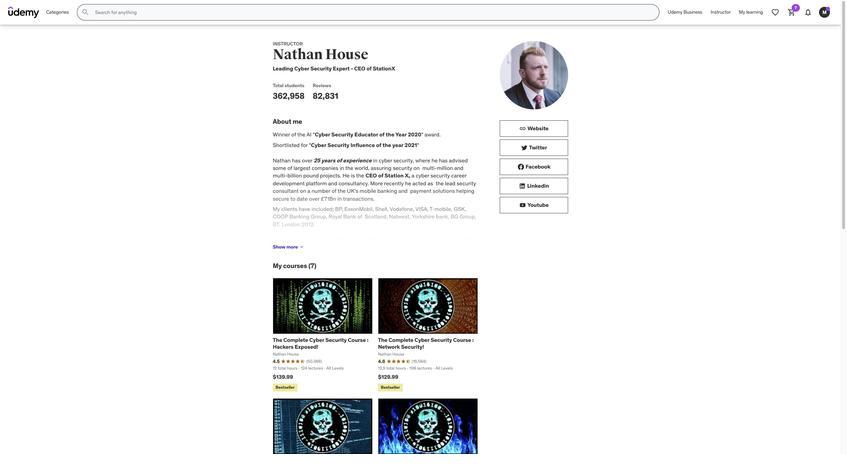Task type: vqa. For each thing, say whether or not it's contained in the screenshot.
The Complete Cyber Security Course : Hackers Exposed!'s House
yes



Task type: describe. For each thing, give the bounding box(es) containing it.
small image for website
[[520, 125, 526, 132]]

security up 'shortlisted for " cyber security influence of the year 2021 "'
[[331, 131, 353, 138]]

where
[[415, 157, 430, 164]]

website
[[528, 125, 549, 132]]

educator
[[355, 131, 378, 138]]

reviews 82,831
[[313, 82, 338, 101]]

: for the complete cyber security course : network security!
[[472, 337, 474, 343]]

shortlisted
[[273, 141, 300, 148]]

over inside a cyber security career development platform and consultancy. more recently he acted as  the lead security consultant on a number of the uk's mobile banking and  payment solutions helping secure to date over £71bn in transactions.
[[309, 195, 320, 202]]

scotland,
[[365, 213, 388, 220]]

visa,
[[416, 205, 429, 212]]

students
[[285, 82, 304, 89]]

bank,
[[436, 213, 449, 220]]

has inside in cyber security, where he has advised some of largest companies in the world, assuring security on  multi-million and multi-billion pound projects. he is the
[[439, 157, 448, 164]]

in up "assuring"
[[373, 157, 378, 164]]

of up companies
[[337, 157, 342, 164]]

cyber down ai at the top
[[311, 141, 326, 148]]

influence
[[351, 141, 375, 148]]

all levels for exposed!
[[327, 366, 344, 371]]

of inside instructor nathan house leading cyber security expert - ceo of stationx
[[367, 65, 372, 72]]

twitter
[[529, 144, 547, 151]]

nathan has over 25 years of experience
[[273, 157, 372, 164]]

award.
[[425, 131, 441, 138]]

106 lectures
[[410, 366, 432, 371]]

number inside a cyber security career development platform and consultancy. more recently he acted as  the lead security consultant on a number of the uk's mobile banking and  payment solutions helping secure to date over £71bn in transactions.
[[312, 187, 330, 194]]

12 total hours
[[273, 366, 297, 371]]

my courses (7)
[[273, 262, 316, 270]]

106
[[410, 366, 416, 371]]

total for $139.99
[[278, 366, 286, 371]]

have inside over the years he have spoken at a number of security conferences,  developed free security tools, and discovered serious security  vulnerabilities in leading applications.
[[317, 236, 328, 243]]

million
[[437, 164, 453, 171]]

cyber for a
[[416, 172, 429, 179]]

advised
[[449, 157, 468, 164]]

$139.99
[[273, 373, 293, 380]]

all for security!
[[436, 366, 440, 371]]

recently
[[384, 180, 404, 187]]

nathan inside the complete cyber security course : network security! nathan house
[[378, 351, 392, 357]]

security!
[[401, 343, 424, 350]]

largest
[[294, 164, 311, 171]]

1 group, from the left
[[311, 213, 327, 220]]

bp,
[[335, 205, 343, 212]]

the complete cyber security course : hackers exposed! link
[[273, 337, 369, 350]]

discovered
[[319, 244, 345, 251]]

linkedin link
[[500, 178, 568, 194]]

-
[[351, 65, 353, 72]]

you have alerts image
[[826, 7, 830, 11]]

gsk,
[[454, 205, 466, 212]]

the inside over the years he have spoken at a number of security conferences,  developed free security tools, and discovered serious security  vulnerabilities in leading applications.
[[286, 236, 294, 243]]

12.5
[[378, 366, 386, 371]]

house inside instructor nathan house leading cyber security expert - ceo of stationx
[[325, 46, 368, 63]]

complete for exposed!
[[283, 337, 308, 343]]

station
[[385, 172, 404, 179]]

udemy image
[[8, 6, 39, 18]]

$129.99
[[378, 373, 398, 380]]

124 lectures
[[301, 366, 323, 371]]

0 horizontal spatial a
[[307, 187, 310, 194]]

cyber inside instructor nathan house leading cyber security expert - ceo of stationx
[[294, 65, 309, 72]]

the complete cyber security course : network security! link
[[378, 337, 474, 350]]

vulnerabilities
[[388, 244, 422, 251]]

udemy
[[668, 9, 683, 15]]

nathan up some
[[273, 157, 291, 164]]

for
[[301, 141, 308, 148]]

in up he
[[340, 164, 344, 171]]

linkedin
[[527, 182, 549, 189]]

82,831
[[313, 91, 338, 101]]

serious
[[347, 244, 364, 251]]

security up helping
[[457, 180, 476, 187]]

124
[[301, 366, 307, 371]]

pound
[[303, 172, 319, 179]]

house for the complete cyber security course : network security!
[[393, 351, 404, 357]]

the left ai at the top
[[297, 131, 305, 138]]

show
[[273, 244, 285, 250]]

the left "year"
[[386, 131, 395, 138]]

yorkshire
[[412, 213, 435, 220]]

acted
[[413, 180, 426, 187]]

1 horizontal spatial years
[[322, 157, 335, 164]]

show more
[[273, 244, 298, 250]]

and inside a cyber security career development platform and consultancy. more recently he acted as  the lead security consultant on a number of the uk's mobile banking and  payment solutions helping secure to date over £71bn in transactions.
[[328, 180, 337, 187]]

instructor for instructor nathan house leading cyber security expert - ceo of stationx
[[273, 41, 303, 47]]

of right 'winner' on the top left of page
[[291, 131, 296, 138]]

cyber right ai at the top
[[315, 131, 330, 138]]

2020
[[408, 131, 421, 138]]

security down the winner of the ai " cyber security educator of the year 2020 " award.
[[328, 141, 349, 148]]

categories
[[46, 9, 69, 15]]

website link
[[500, 120, 568, 137]]

billion
[[287, 172, 302, 179]]

total for $129.99
[[386, 366, 395, 371]]

small image for twitter
[[521, 144, 528, 151]]

instructor nathan house leading cyber security expert - ceo of stationx
[[273, 41, 395, 72]]

my learning
[[739, 9, 763, 15]]

the left the year
[[383, 141, 391, 148]]

25
[[314, 157, 320, 164]]

tools,
[[293, 244, 307, 251]]

ai
[[307, 131, 312, 138]]

free
[[467, 236, 477, 243]]

security inside instructor nathan house leading cyber security expert - ceo of stationx
[[310, 65, 332, 72]]

16564 reviews element
[[412, 359, 427, 364]]

bestseller for $139.99
[[276, 385, 295, 390]]

bestseller for $129.99
[[381, 385, 400, 390]]

secure
[[273, 195, 289, 202]]

a cyber security career development platform and consultancy. more recently he acted as  the lead security consultant on a number of the uk's mobile banking and  payment solutions helping secure to date over £71bn in transactions.
[[273, 172, 476, 202]]

the complete cyber security course : network security! nathan house
[[378, 337, 474, 357]]

" right the for
[[309, 141, 311, 148]]

total students 362,958
[[273, 82, 305, 101]]

of inside in cyber security, where he has advised some of largest companies in the world, assuring security on  multi-million and multi-billion pound projects. he is the
[[288, 164, 292, 171]]

banking
[[378, 187, 397, 194]]

1 vertical spatial ceo
[[366, 172, 377, 179]]

development
[[273, 180, 305, 187]]

362,958
[[273, 91, 305, 101]]

assuring
[[371, 164, 392, 171]]

1 has from the left
[[292, 157, 301, 164]]

hackers
[[273, 343, 294, 350]]

ceo of station x,
[[366, 172, 410, 179]]

wishlist image
[[771, 8, 780, 16]]

transactions.
[[343, 195, 375, 202]]

levels for exposed!
[[332, 366, 344, 371]]

2021
[[405, 141, 417, 148]]

of down "assuring"
[[378, 172, 384, 179]]

nathan house image
[[500, 41, 568, 109]]



Task type: locate. For each thing, give the bounding box(es) containing it.
0 horizontal spatial :
[[367, 337, 369, 343]]

total right 12.5 on the bottom of page
[[386, 366, 395, 371]]

2 horizontal spatial a
[[412, 172, 415, 179]]

course
[[348, 337, 366, 343], [453, 337, 471, 343]]

the up solutions at the top
[[436, 180, 444, 187]]

he inside in cyber security, where he has advised some of largest companies in the world, assuring security on  multi-million and multi-billion pound projects. he is the
[[432, 157, 438, 164]]

cyber inside the complete cyber security course : network security! nathan house
[[415, 337, 430, 343]]

security inside "the complete cyber security course : hackers exposed! nathan house"
[[325, 337, 347, 343]]

0 vertical spatial have
[[299, 205, 310, 212]]

helping
[[456, 187, 475, 194]]

and inside in cyber security, where he has advised some of largest companies in the world, assuring security on  multi-million and multi-billion pound projects. he is the
[[454, 164, 464, 171]]

instructor up the 'leading'
[[273, 41, 303, 47]]

hours left 124
[[287, 366, 297, 371]]

group,
[[311, 213, 327, 220], [460, 213, 476, 220]]

consultancy.
[[339, 180, 369, 187]]

leading
[[273, 65, 293, 72]]

he down 2012.
[[309, 236, 315, 243]]

1 all from the left
[[327, 366, 331, 371]]

nathan up 4.5
[[273, 351, 286, 357]]

security right security!
[[431, 337, 452, 343]]

small image left twitter
[[521, 144, 528, 151]]

t-
[[430, 205, 435, 212]]

2 total from the left
[[386, 366, 395, 371]]

is
[[351, 172, 355, 179]]

12
[[273, 366, 277, 371]]

2 group, from the left
[[460, 213, 476, 220]]

complete up (50,366)
[[283, 337, 308, 343]]

1 vertical spatial a
[[307, 187, 310, 194]]

lectures down 16564 reviews element
[[417, 366, 432, 371]]

small image left the youtube
[[519, 202, 526, 209]]

0 horizontal spatial multi-
[[273, 172, 287, 179]]

0 horizontal spatial course
[[348, 337, 366, 343]]

total right 12
[[278, 366, 286, 371]]

complete inside "the complete cyber security course : hackers exposed! nathan house"
[[283, 337, 308, 343]]

uk's
[[347, 187, 358, 194]]

companies
[[312, 164, 338, 171]]

course inside the complete cyber security course : network security! nathan house
[[453, 337, 471, 343]]

" left award.
[[421, 131, 423, 138]]

number
[[312, 187, 330, 194], [359, 236, 378, 243]]

world,
[[355, 164, 370, 171]]

" down 2020
[[417, 141, 419, 148]]

me
[[293, 117, 302, 125]]

group, down the gsk,
[[460, 213, 476, 220]]

platform
[[306, 180, 327, 187]]

Search for anything text field
[[94, 6, 651, 18]]

he inside over the years he have spoken at a number of security conferences,  developed free security tools, and discovered serious security  vulnerabilities in leading applications.
[[309, 236, 315, 243]]

1 vertical spatial he
[[405, 180, 411, 187]]

experience
[[343, 157, 372, 164]]

a right 'x,'
[[412, 172, 415, 179]]

1 vertical spatial my
[[273, 205, 280, 212]]

small image
[[520, 125, 526, 132], [521, 144, 528, 151], [518, 163, 524, 170]]

1 levels from the left
[[332, 366, 344, 371]]

the left uk's
[[338, 187, 346, 194]]

nathan
[[273, 46, 323, 63], [273, 157, 291, 164], [273, 351, 286, 357], [378, 351, 392, 357]]

multi-
[[422, 164, 437, 171], [273, 172, 287, 179]]

spoken
[[330, 236, 347, 243]]

show more button
[[273, 240, 305, 254]]

hours for $139.99
[[287, 366, 297, 371]]

years
[[322, 157, 335, 164], [295, 236, 308, 243]]

1 horizontal spatial :
[[472, 337, 474, 343]]

bg
[[451, 213, 459, 220]]

2012.
[[302, 221, 315, 228]]

group, down included; at the left top
[[311, 213, 327, 220]]

udemy business link
[[664, 4, 707, 21]]

london
[[282, 221, 300, 228]]

the
[[273, 337, 282, 343], [378, 337, 388, 343]]

2 vertical spatial and
[[308, 244, 317, 251]]

2 vertical spatial he
[[309, 236, 315, 243]]

security,
[[394, 157, 414, 164]]

small image inside facebook link
[[518, 163, 524, 170]]

course for the complete cyber security course : hackers exposed!
[[348, 337, 366, 343]]

1 vertical spatial have
[[317, 236, 328, 243]]

has up 'million'
[[439, 157, 448, 164]]

security inside the complete cyber security course : network security! nathan house
[[431, 337, 452, 343]]

lectures down the 50366 reviews element
[[308, 366, 323, 371]]

1 horizontal spatial all
[[436, 366, 440, 371]]

2 all levels from the left
[[436, 366, 453, 371]]

2 all from the left
[[436, 366, 440, 371]]

date
[[297, 195, 308, 202]]

1 course from the left
[[348, 337, 366, 343]]

4.6
[[378, 358, 385, 364]]

small image inside website link
[[520, 125, 526, 132]]

0 horizontal spatial all levels
[[327, 366, 344, 371]]

submit search image
[[82, 8, 90, 16]]

bestseller down $129.99
[[381, 385, 400, 390]]

(7)
[[309, 262, 316, 270]]

shortlisted for " cyber security influence of the year 2021 "
[[273, 141, 419, 148]]

0 horizontal spatial years
[[295, 236, 308, 243]]

hours for $129.99
[[396, 366, 406, 371]]

1 horizontal spatial number
[[359, 236, 378, 243]]

0 horizontal spatial ceo
[[354, 65, 365, 72]]

0 vertical spatial a
[[412, 172, 415, 179]]

complete inside the complete cyber security course : network security! nathan house
[[389, 337, 414, 343]]

cyber inside in cyber security, where he has advised some of largest companies in the world, assuring security on  multi-million and multi-billion pound projects. he is the
[[379, 157, 392, 164]]

small image inside twitter link
[[521, 144, 528, 151]]

lectures for exposed!
[[308, 366, 323, 371]]

house for the complete cyber security course : hackers exposed!
[[287, 351, 299, 357]]

house down hackers
[[287, 351, 299, 357]]

0 horizontal spatial all
[[327, 366, 331, 371]]

my up coop
[[273, 205, 280, 212]]

1 vertical spatial cyber
[[416, 172, 429, 179]]

1 horizontal spatial group,
[[460, 213, 476, 220]]

1 total from the left
[[278, 366, 286, 371]]

levels right 124 lectures
[[332, 366, 344, 371]]

he right where
[[432, 157, 438, 164]]

nathan up 4.6
[[378, 351, 392, 357]]

1 vertical spatial and
[[328, 180, 337, 187]]

shell,
[[375, 205, 389, 212]]

the up 4.5
[[273, 337, 282, 343]]

0 vertical spatial years
[[322, 157, 335, 164]]

ceo up more
[[366, 172, 377, 179]]

1 horizontal spatial course
[[453, 337, 471, 343]]

my down applications.
[[273, 262, 282, 270]]

2 the from the left
[[378, 337, 388, 343]]

the up more
[[286, 236, 294, 243]]

about me
[[273, 117, 302, 125]]

: inside "the complete cyber security course : hackers exposed! nathan house"
[[367, 337, 369, 343]]

levels for security!
[[441, 366, 453, 371]]

small image
[[519, 183, 526, 189], [519, 202, 526, 209]]

mobile,
[[435, 205, 453, 212]]

2 levels from the left
[[441, 366, 453, 371]]

0 horizontal spatial number
[[312, 187, 330, 194]]

50366 reviews element
[[306, 359, 322, 364]]

0 horizontal spatial hours
[[287, 366, 297, 371]]

2 : from the left
[[472, 337, 474, 343]]

have up discovered
[[317, 236, 328, 243]]

0 horizontal spatial and
[[308, 244, 317, 251]]

1 horizontal spatial and
[[328, 180, 337, 187]]

a right at
[[355, 236, 358, 243]]

of inside over the years he have spoken at a number of security conferences,  developed free security tools, and discovered serious security  vulnerabilities in leading applications.
[[379, 236, 384, 243]]

1 horizontal spatial multi-
[[422, 164, 437, 171]]

m link
[[817, 4, 833, 21]]

nathan inside instructor nathan house leading cyber security expert - ceo of stationx
[[273, 46, 323, 63]]

instructor inside instructor nathan house leading cyber security expert - ceo of stationx
[[273, 41, 303, 47]]

1 horizontal spatial house
[[325, 46, 368, 63]]

of down scotland,
[[379, 236, 384, 243]]

the up he
[[345, 164, 353, 171]]

over up largest at the top of page
[[302, 157, 312, 164]]

small image inside youtube link
[[519, 202, 526, 209]]

cyber inside "the complete cyber security course : hackers exposed! nathan house"
[[309, 337, 324, 343]]

small image for facebook
[[518, 163, 524, 170]]

shopping cart with 7 items image
[[788, 8, 796, 16]]

1 horizontal spatial lectures
[[417, 366, 432, 371]]

1 horizontal spatial complete
[[389, 337, 414, 343]]

security inside in cyber security, where he has advised some of largest companies in the world, assuring security on  multi-million and multi-billion pound projects. he is the
[[393, 164, 412, 171]]

facebook
[[526, 163, 551, 170]]

1 horizontal spatial a
[[355, 236, 358, 243]]

0 horizontal spatial group,
[[311, 213, 327, 220]]

0 vertical spatial small image
[[520, 125, 526, 132]]

0 vertical spatial instructor
[[711, 9, 731, 15]]

my for my learning
[[739, 9, 745, 15]]

some
[[273, 164, 286, 171]]

business
[[684, 9, 703, 15]]

7
[[795, 5, 797, 10]]

cyber for in
[[379, 157, 392, 164]]

cyber up (16,564)
[[415, 337, 430, 343]]

1 complete from the left
[[283, 337, 308, 343]]

1 horizontal spatial has
[[439, 157, 448, 164]]

cyber inside a cyber security career development platform and consultancy. more recently he acted as  the lead security consultant on a number of the uk's mobile banking and  payment solutions helping secure to date over £71bn in transactions.
[[416, 172, 429, 179]]

security down over
[[273, 244, 292, 251]]

instructor link
[[707, 4, 735, 21]]

year
[[393, 141, 404, 148]]

: for the complete cyber security course : hackers exposed!
[[367, 337, 369, 343]]

xsmall image
[[299, 244, 305, 250]]

2 course from the left
[[453, 337, 471, 343]]

the complete cyber security course : hackers exposed! nathan house
[[273, 337, 369, 357]]

hours left 106 at the bottom left of page
[[396, 366, 406, 371]]

1 horizontal spatial all levels
[[436, 366, 453, 371]]

and down projects.
[[328, 180, 337, 187]]

projects.
[[320, 172, 341, 179]]

nathan inside "the complete cyber security course : hackers exposed! nathan house"
[[273, 351, 286, 357]]

security down security,
[[393, 164, 412, 171]]

1 horizontal spatial he
[[405, 180, 411, 187]]

bt,
[[273, 221, 281, 228]]

1 hours from the left
[[287, 366, 297, 371]]

have up 'banking'
[[299, 205, 310, 212]]

1 horizontal spatial levels
[[441, 366, 453, 371]]

complete up (16,564)
[[389, 337, 414, 343]]

security up vulnerabilities
[[385, 236, 405, 243]]

instructor for instructor
[[711, 9, 731, 15]]

cyber up students
[[294, 65, 309, 72]]

my clients have included; bp, exxonmobil, shell, vodafone, visa, t-mobile, gsk, coop banking group, royal bank of  scotland, natwest, yorkshire bank, bg group, bt, london 2012.
[[273, 205, 476, 228]]

2 horizontal spatial and
[[454, 164, 464, 171]]

and inside over the years he have spoken at a number of security conferences,  developed free security tools, and discovered serious security  vulnerabilities in leading applications.
[[308, 244, 317, 251]]

2 hours from the left
[[396, 366, 406, 371]]

the for network
[[378, 337, 388, 343]]

has up largest at the top of page
[[292, 157, 301, 164]]

in inside over the years he have spoken at a number of security conferences,  developed free security tools, and discovered serious security  vulnerabilities in leading applications.
[[423, 244, 427, 251]]

1 vertical spatial multi-
[[273, 172, 287, 179]]

0 horizontal spatial levels
[[332, 366, 344, 371]]

0 horizontal spatial the
[[273, 337, 282, 343]]

1 vertical spatial instructor
[[273, 41, 303, 47]]

1 horizontal spatial ceo
[[366, 172, 377, 179]]

total
[[273, 82, 284, 89]]

winner
[[273, 131, 290, 138]]

career
[[451, 172, 467, 179]]

2 vertical spatial small image
[[518, 163, 524, 170]]

all levels right 106 lectures
[[436, 366, 453, 371]]

0 vertical spatial number
[[312, 187, 330, 194]]

1 all levels from the left
[[327, 366, 344, 371]]

1 horizontal spatial the
[[378, 337, 388, 343]]

at
[[349, 236, 354, 243]]

2 bestseller from the left
[[381, 385, 400, 390]]

over right the date
[[309, 195, 320, 202]]

0 horizontal spatial cyber
[[379, 157, 392, 164]]

the inside "the complete cyber security course : hackers exposed! nathan house"
[[273, 337, 282, 343]]

my left the learning
[[739, 9, 745, 15]]

0 vertical spatial cyber
[[379, 157, 392, 164]]

number up serious
[[359, 236, 378, 243]]

security
[[310, 65, 332, 72], [331, 131, 353, 138], [328, 141, 349, 148], [325, 337, 347, 343], [431, 337, 452, 343]]

categories button
[[42, 4, 73, 21]]

small image for linkedin
[[519, 183, 526, 189]]

0 horizontal spatial instructor
[[273, 41, 303, 47]]

lead
[[445, 180, 456, 187]]

1 horizontal spatial cyber
[[416, 172, 429, 179]]

all right 124 lectures
[[327, 366, 331, 371]]

in up bp,
[[338, 195, 342, 202]]

0 horizontal spatial he
[[309, 236, 315, 243]]

he inside a cyber security career development platform and consultancy. more recently he acted as  the lead security consultant on a number of the uk's mobile banking and  payment solutions helping secure to date over £71bn in transactions.
[[405, 180, 411, 187]]

0 vertical spatial over
[[302, 157, 312, 164]]

1 horizontal spatial total
[[386, 366, 395, 371]]

a right on
[[307, 187, 310, 194]]

bestseller down $139.99
[[276, 385, 295, 390]]

of inside a cyber security career development platform and consultancy. more recently he acted as  the lead security consultant on a number of the uk's mobile banking and  payment solutions helping secure to date over £71bn in transactions.
[[332, 187, 337, 194]]

: inside the complete cyber security course : network security! nathan house
[[472, 337, 474, 343]]

ceo
[[354, 65, 365, 72], [366, 172, 377, 179]]

coop
[[273, 213, 288, 220]]

he down 'x,'
[[405, 180, 411, 187]]

security down 'million'
[[431, 172, 450, 179]]

of up £71bn
[[332, 187, 337, 194]]

banking
[[289, 213, 310, 220]]

2 horizontal spatial he
[[432, 157, 438, 164]]

the
[[297, 131, 305, 138], [386, 131, 395, 138], [383, 141, 391, 148], [345, 164, 353, 171], [356, 172, 364, 179], [436, 180, 444, 187], [338, 187, 346, 194], [286, 236, 294, 243]]

2 vertical spatial my
[[273, 262, 282, 270]]

to
[[291, 195, 296, 202]]

my inside my clients have included; bp, exxonmobil, shell, vodafone, visa, t-mobile, gsk, coop banking group, royal bank of  scotland, natwest, yorkshire bank, bg group, bt, london 2012.
[[273, 205, 280, 212]]

:
[[367, 337, 369, 343], [472, 337, 474, 343]]

the up 4.6
[[378, 337, 388, 343]]

small image left facebook
[[518, 163, 524, 170]]

1 vertical spatial number
[[359, 236, 378, 243]]

vodafone,
[[390, 205, 414, 212]]

of right influence at the left top
[[376, 141, 381, 148]]

of left 'stationx'
[[367, 65, 372, 72]]

exxonmobil,
[[344, 205, 374, 212]]

0 horizontal spatial have
[[299, 205, 310, 212]]

1 vertical spatial years
[[295, 236, 308, 243]]

course inside "the complete cyber security course : hackers exposed! nathan house"
[[348, 337, 366, 343]]

small image left linkedin
[[519, 183, 526, 189]]

small image left website
[[520, 125, 526, 132]]

on
[[300, 187, 306, 194]]

multi- down some
[[273, 172, 287, 179]]

1 vertical spatial small image
[[519, 202, 526, 209]]

0 horizontal spatial total
[[278, 366, 286, 371]]

course for the complete cyber security course : network security!
[[453, 337, 471, 343]]

0 horizontal spatial house
[[287, 351, 299, 357]]

(50,366)
[[306, 359, 322, 364]]

0 vertical spatial multi-
[[422, 164, 437, 171]]

a inside over the years he have spoken at a number of security conferences,  developed free security tools, and discovered serious security  vulnerabilities in leading applications.
[[355, 236, 358, 243]]

solutions
[[433, 187, 455, 194]]

1 vertical spatial small image
[[521, 144, 528, 151]]

the right is
[[356, 172, 364, 179]]

small image inside the linkedin link
[[519, 183, 526, 189]]

the inside the complete cyber security course : network security! nathan house
[[378, 337, 388, 343]]

1 bestseller from the left
[[276, 385, 295, 390]]

house inside "the complete cyber security course : hackers exposed! nathan house"
[[287, 351, 299, 357]]

0 vertical spatial my
[[739, 9, 745, 15]]

all levels for security!
[[436, 366, 453, 371]]

1 horizontal spatial instructor
[[711, 9, 731, 15]]

complete for security!
[[389, 337, 414, 343]]

clients
[[281, 205, 298, 212]]

the for hackers
[[273, 337, 282, 343]]

" right ai at the top
[[313, 131, 315, 138]]

house inside the complete cyber security course : network security! nathan house
[[393, 351, 404, 357]]

1 vertical spatial over
[[309, 195, 320, 202]]

0 vertical spatial ceo
[[354, 65, 365, 72]]

0 horizontal spatial has
[[292, 157, 301, 164]]

0 horizontal spatial lectures
[[308, 366, 323, 371]]

number inside over the years he have spoken at a number of security conferences,  developed free security tools, and discovered serious security  vulnerabilities in leading applications.
[[359, 236, 378, 243]]

all levels right 124 lectures
[[327, 366, 344, 371]]

reviews
[[313, 82, 331, 89]]

levels right 106 lectures
[[441, 366, 453, 371]]

cyber up (50,366)
[[309, 337, 324, 343]]

1 horizontal spatial hours
[[396, 366, 406, 371]]

0 horizontal spatial bestseller
[[276, 385, 295, 390]]

number down platform
[[312, 187, 330, 194]]

years up companies
[[322, 157, 335, 164]]

about
[[273, 117, 291, 125]]

house down the network
[[393, 351, 404, 357]]

2 complete from the left
[[389, 337, 414, 343]]

ceo inside instructor nathan house leading cyber security expert - ceo of stationx
[[354, 65, 365, 72]]

royal
[[329, 213, 342, 220]]

a
[[412, 172, 415, 179], [307, 187, 310, 194], [355, 236, 358, 243]]

1 the from the left
[[273, 337, 282, 343]]

all for exposed!
[[327, 366, 331, 371]]

lectures for security!
[[417, 366, 432, 371]]

security right exposed!
[[325, 337, 347, 343]]

multi- down where
[[422, 164, 437, 171]]

and up career
[[454, 164, 464, 171]]

instructor right business
[[711, 9, 731, 15]]

my for my clients have included; bp, exxonmobil, shell, vodafone, visa, t-mobile, gsk, coop banking group, royal bank of  scotland, natwest, yorkshire bank, bg group, bt, london 2012.
[[273, 205, 280, 212]]

of right educator in the top left of the page
[[379, 131, 385, 138]]

cyber up "assuring"
[[379, 157, 392, 164]]

(16,564)
[[412, 359, 427, 364]]

1 horizontal spatial have
[[317, 236, 328, 243]]

2 vertical spatial a
[[355, 236, 358, 243]]

payment
[[410, 187, 432, 194]]

notifications image
[[804, 8, 813, 16]]

2 horizontal spatial house
[[393, 351, 404, 357]]

1 : from the left
[[367, 337, 369, 343]]

expert
[[333, 65, 350, 72]]

1 lectures from the left
[[308, 366, 323, 371]]

leading
[[429, 244, 447, 251]]

2 lectures from the left
[[417, 366, 432, 371]]

he
[[343, 172, 350, 179]]

in left leading
[[423, 244, 427, 251]]

in cyber security, where he has advised some of largest companies in the world, assuring security on  multi-million and multi-billion pound projects. he is the
[[273, 157, 468, 179]]

ceo right -
[[354, 65, 365, 72]]

in inside a cyber security career development platform and consultancy. more recently he acted as  the lead security consultant on a number of the uk's mobile banking and  payment solutions helping secure to date over £71bn in transactions.
[[338, 195, 342, 202]]

0 horizontal spatial complete
[[283, 337, 308, 343]]

my learning link
[[735, 4, 767, 21]]

small image for youtube
[[519, 202, 526, 209]]

my for my courses (7)
[[273, 262, 282, 270]]

0 vertical spatial small image
[[519, 183, 526, 189]]

applications.
[[273, 251, 304, 258]]

0 vertical spatial and
[[454, 164, 464, 171]]

all right 106 lectures
[[436, 366, 440, 371]]

1 horizontal spatial bestseller
[[381, 385, 400, 390]]

"
[[313, 131, 315, 138], [421, 131, 423, 138], [309, 141, 311, 148], [417, 141, 419, 148]]

0 vertical spatial he
[[432, 157, 438, 164]]

of up billion
[[288, 164, 292, 171]]

and right xsmall image
[[308, 244, 317, 251]]

nathan up the 'leading'
[[273, 46, 323, 63]]

2 has from the left
[[439, 157, 448, 164]]

security up reviews
[[310, 65, 332, 72]]

have inside my clients have included; bp, exxonmobil, shell, vodafone, visa, t-mobile, gsk, coop banking group, royal bank of  scotland, natwest, yorkshire bank, bg group, bt, london 2012.
[[299, 205, 310, 212]]

years up xsmall image
[[295, 236, 308, 243]]

years inside over the years he have spoken at a number of security conferences,  developed free security tools, and discovered serious security  vulnerabilities in leading applications.
[[295, 236, 308, 243]]



